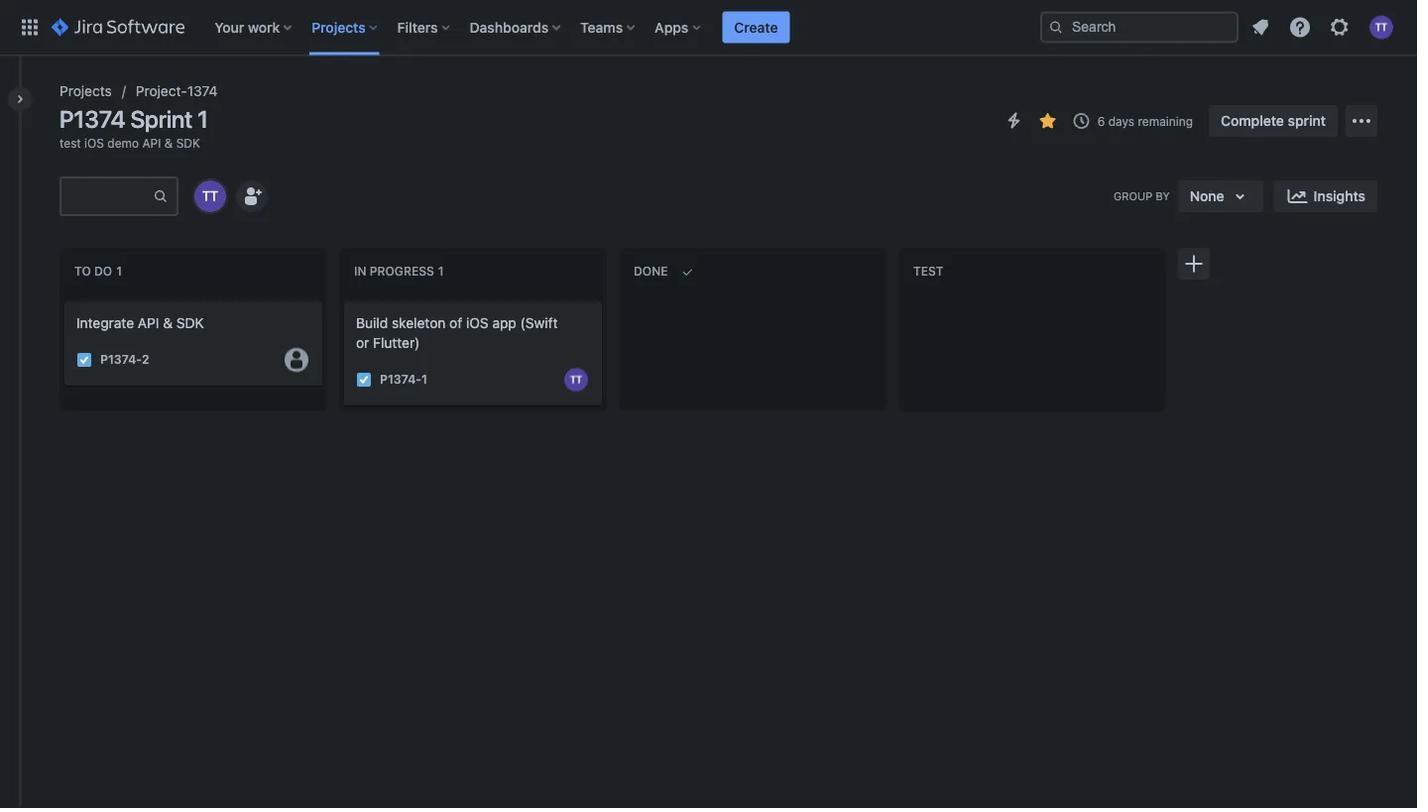 Task type: vqa. For each thing, say whether or not it's contained in the screenshot.
the Notifications link
no



Task type: describe. For each thing, give the bounding box(es) containing it.
task image for integrate api & sdk
[[76, 352, 92, 368]]

star p1374 board image
[[1036, 109, 1060, 133]]

of
[[450, 315, 462, 331]]

do
[[94, 265, 112, 278]]

sprint
[[130, 105, 192, 133]]

automations menu button icon image
[[1003, 109, 1026, 132]]

filters button
[[391, 11, 458, 43]]

dashboards
[[470, 19, 549, 35]]

build skeleton of ios app (swift or flutter)
[[356, 315, 558, 351]]

(swift
[[520, 315, 558, 331]]

assignee: terry turtle image
[[564, 368, 588, 392]]

teams
[[580, 19, 623, 35]]

your work
[[215, 19, 280, 35]]

appswitcher icon image
[[18, 15, 42, 39]]

to do
[[74, 265, 112, 278]]

teams button
[[575, 11, 643, 43]]

2 sdk from the top
[[176, 315, 204, 331]]

1374
[[187, 83, 218, 99]]

p1374-2 link
[[100, 351, 149, 368]]

search image
[[1049, 19, 1064, 35]]

ios inside p1374 sprint 1 test ios demo api & sdk
[[84, 136, 104, 150]]

ios inside build skeleton of ios app (swift or flutter)
[[466, 315, 489, 331]]

filters
[[397, 19, 438, 35]]

unassigned image
[[285, 348, 309, 372]]

test ios demo api & sdk element
[[60, 135, 200, 151]]

none
[[1190, 188, 1225, 204]]

app
[[493, 315, 517, 331]]

terry turtle image
[[194, 181, 226, 212]]

6 days remaining
[[1098, 114, 1193, 128]]

insights button
[[1274, 181, 1378, 212]]

to do element
[[74, 265, 126, 279]]

complete sprint button
[[1209, 105, 1338, 137]]

create
[[734, 19, 778, 35]]

1 inside p1374-1 link
[[422, 373, 427, 387]]

create button
[[723, 11, 790, 43]]

projects for the projects link
[[60, 83, 112, 99]]

banner containing your work
[[0, 0, 1418, 56]]

demo
[[107, 136, 139, 150]]

complete
[[1221, 113, 1285, 129]]

group
[[1114, 190, 1153, 203]]

integrate
[[76, 315, 134, 331]]

integrate api & sdk
[[76, 315, 204, 331]]

flutter)
[[373, 335, 420, 351]]

Search this board text field
[[62, 179, 153, 214]]

in progress element
[[354, 265, 448, 279]]

project-1374
[[136, 83, 218, 99]]

settings image
[[1328, 15, 1352, 39]]

sidebar navigation image
[[0, 79, 44, 119]]

Search field
[[1041, 11, 1239, 43]]

1 inside p1374 sprint 1 test ios demo api & sdk
[[197, 105, 208, 133]]

& inside p1374 sprint 1 test ios demo api & sdk
[[164, 136, 173, 150]]



Task type: locate. For each thing, give the bounding box(es) containing it.
group by
[[1114, 190, 1170, 203]]

in progress
[[354, 265, 434, 278]]

1 down skeleton
[[422, 373, 427, 387]]

help image
[[1289, 15, 1312, 39]]

dashboards button
[[464, 11, 569, 43]]

6 days remaining image
[[1070, 109, 1094, 133]]

insights image
[[1286, 185, 1310, 208]]

p1374- inside p1374-1 link
[[380, 373, 422, 387]]

1 sdk from the top
[[176, 136, 200, 150]]

remaining
[[1138, 114, 1193, 128]]

p1374-1
[[380, 373, 427, 387]]

0 vertical spatial task image
[[76, 352, 92, 368]]

p1374-2
[[100, 353, 149, 367]]

0 vertical spatial ios
[[84, 136, 104, 150]]

0 vertical spatial 1
[[197, 105, 208, 133]]

your
[[215, 19, 244, 35]]

projects for projects "popup button"
[[312, 19, 366, 35]]

1 vertical spatial 1
[[422, 373, 427, 387]]

1 horizontal spatial task image
[[356, 372, 372, 388]]

task image left p1374-2 link
[[76, 352, 92, 368]]

done
[[634, 265, 668, 278]]

0 horizontal spatial p1374-
[[100, 353, 142, 367]]

days
[[1109, 114, 1135, 128]]

primary element
[[12, 0, 1041, 55]]

notifications image
[[1249, 15, 1273, 39]]

0 vertical spatial sdk
[[176, 136, 200, 150]]

1 horizontal spatial ios
[[466, 315, 489, 331]]

sdk
[[176, 136, 200, 150], [176, 315, 204, 331]]

project-
[[136, 83, 187, 99]]

p1374- inside p1374-2 link
[[100, 353, 142, 367]]

1 vertical spatial api
[[138, 315, 159, 331]]

task image down the or at the top left of page
[[356, 372, 372, 388]]

apps button
[[649, 11, 709, 43]]

jira software image
[[52, 15, 185, 39], [52, 15, 185, 39]]

p1374- down flutter)
[[380, 373, 422, 387]]

&
[[164, 136, 173, 150], [163, 315, 173, 331]]

0 vertical spatial &
[[164, 136, 173, 150]]

by
[[1156, 190, 1170, 203]]

1 vertical spatial ios
[[466, 315, 489, 331]]

0 vertical spatial api
[[142, 136, 161, 150]]

projects link
[[60, 79, 112, 103]]

0 horizontal spatial task image
[[76, 352, 92, 368]]

p1374-1 link
[[380, 371, 427, 388]]

task image for build skeleton of ios app (swift or flutter)
[[356, 372, 372, 388]]

1
[[197, 105, 208, 133], [422, 373, 427, 387]]

1 vertical spatial task image
[[356, 372, 372, 388]]

p1374- for build
[[380, 373, 422, 387]]

sprint
[[1288, 113, 1326, 129]]

insights
[[1314, 188, 1366, 204]]

to
[[74, 265, 91, 278]]

or
[[356, 335, 369, 351]]

api inside p1374 sprint 1 test ios demo api & sdk
[[142, 136, 161, 150]]

skeleton
[[392, 315, 446, 331]]

projects
[[312, 19, 366, 35], [60, 83, 112, 99]]

more image
[[1350, 109, 1374, 133]]

add people image
[[240, 185, 264, 208]]

p1374- for integrate
[[100, 353, 142, 367]]

p1374- down integrate
[[100, 353, 142, 367]]

api
[[142, 136, 161, 150], [138, 315, 159, 331]]

sdk inside p1374 sprint 1 test ios demo api & sdk
[[176, 136, 200, 150]]

p1374 sprint 1 test ios demo api & sdk
[[60, 105, 208, 150]]

sdk down sprint
[[176, 136, 200, 150]]

task image
[[76, 352, 92, 368], [356, 372, 372, 388]]

your work button
[[209, 11, 300, 43]]

ios right of
[[466, 315, 489, 331]]

0 horizontal spatial projects
[[60, 83, 112, 99]]

in
[[354, 265, 366, 278]]

1 vertical spatial projects
[[60, 83, 112, 99]]

create column image
[[1182, 252, 1206, 276]]

ios down p1374
[[84, 136, 104, 150]]

1 down "1374"
[[197, 105, 208, 133]]

api down sprint
[[142, 136, 161, 150]]

1 horizontal spatial projects
[[312, 19, 366, 35]]

1 horizontal spatial 1
[[422, 373, 427, 387]]

& right integrate
[[163, 315, 173, 331]]

project-1374 link
[[136, 79, 218, 103]]

0 vertical spatial projects
[[312, 19, 366, 35]]

2
[[142, 353, 149, 367]]

build
[[356, 315, 388, 331]]

1 vertical spatial sdk
[[176, 315, 204, 331]]

p1374-
[[100, 353, 142, 367], [380, 373, 422, 387]]

ios
[[84, 136, 104, 150], [466, 315, 489, 331]]

1 horizontal spatial p1374-
[[380, 373, 422, 387]]

1 vertical spatial &
[[163, 315, 173, 331]]

projects button
[[306, 11, 386, 43]]

0 vertical spatial p1374-
[[100, 353, 142, 367]]

banner
[[0, 0, 1418, 56]]

sdk right integrate
[[176, 315, 204, 331]]

0 horizontal spatial ios
[[84, 136, 104, 150]]

0 horizontal spatial 1
[[197, 105, 208, 133]]

1 vertical spatial p1374-
[[380, 373, 422, 387]]

progress
[[370, 265, 434, 278]]

& down sprint
[[164, 136, 173, 150]]

your profile and settings image
[[1370, 15, 1394, 39]]

test
[[914, 265, 944, 278]]

p1374
[[60, 105, 125, 133]]

projects up p1374
[[60, 83, 112, 99]]

none button
[[1178, 181, 1264, 212]]

test
[[60, 136, 81, 150]]

apps
[[655, 19, 689, 35]]

projects right work
[[312, 19, 366, 35]]

api up "2"
[[138, 315, 159, 331]]

6
[[1098, 114, 1105, 128]]

work
[[248, 19, 280, 35]]

complete sprint
[[1221, 113, 1326, 129]]

projects inside "popup button"
[[312, 19, 366, 35]]



